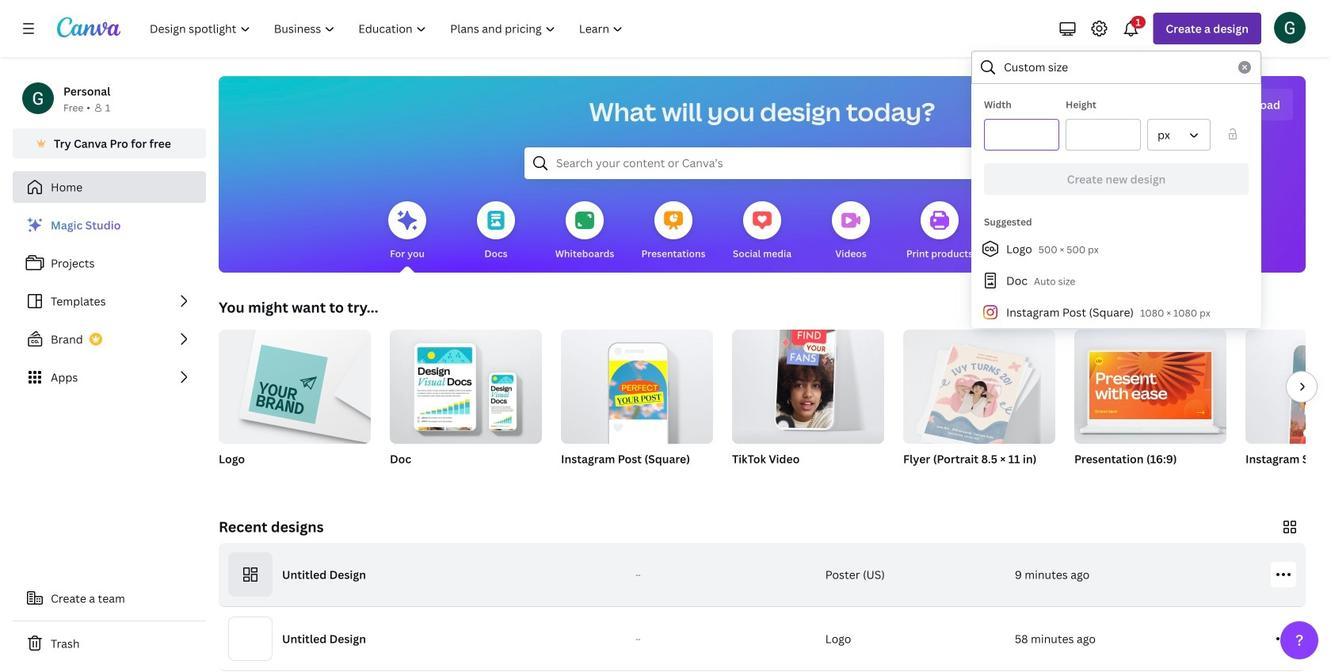 Task type: locate. For each thing, give the bounding box(es) containing it.
0 horizontal spatial list
[[13, 209, 206, 393]]

greg robinson image
[[1275, 12, 1306, 43]]

Search search field
[[1004, 52, 1229, 82], [556, 148, 969, 178]]

None search field
[[525, 147, 1000, 179]]

group
[[732, 320, 885, 487], [219, 323, 371, 487], [219, 323, 371, 444], [390, 323, 542, 487], [390, 323, 542, 444], [904, 323, 1056, 487], [904, 323, 1056, 449], [1075, 323, 1227, 487], [1075, 323, 1227, 444], [561, 330, 713, 487], [1246, 330, 1332, 487], [1246, 330, 1332, 444]]

1 horizontal spatial list
[[972, 233, 1262, 328]]

None number field
[[995, 120, 1050, 150], [1076, 120, 1131, 150], [995, 120, 1050, 150], [1076, 120, 1131, 150]]

Units: px button
[[1148, 119, 1211, 151]]

1 horizontal spatial search search field
[[1004, 52, 1229, 82]]

1 vertical spatial search search field
[[556, 148, 969, 178]]

list
[[13, 209, 206, 393], [972, 233, 1262, 328]]

0 vertical spatial search search field
[[1004, 52, 1229, 82]]



Task type: describe. For each thing, give the bounding box(es) containing it.
0 horizontal spatial search search field
[[556, 148, 969, 178]]

top level navigation element
[[140, 13, 637, 44]]



Task type: vqa. For each thing, say whether or not it's contained in the screenshot.
greg robinson "icon"
yes



